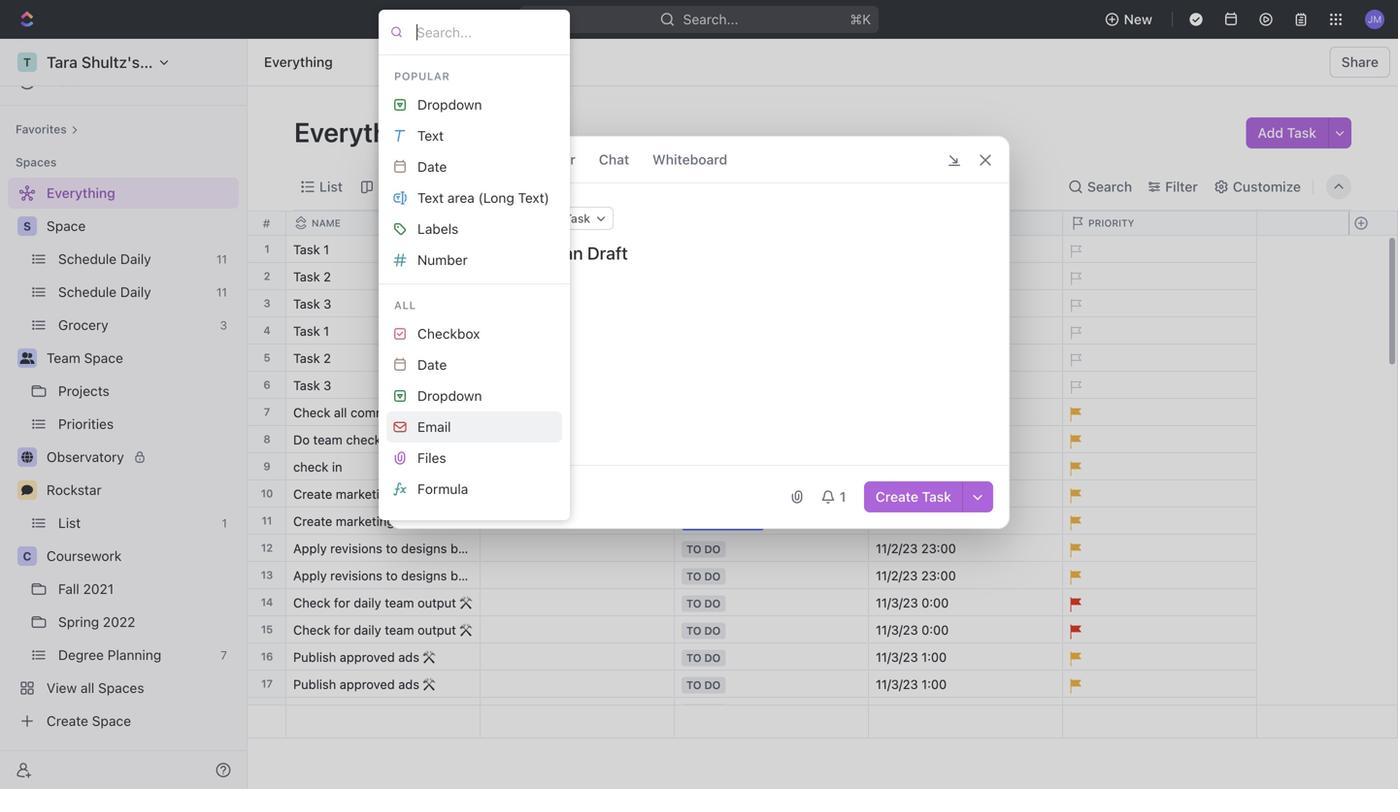 Task type: describe. For each thing, give the bounding box(es) containing it.
text button
[[387, 120, 562, 152]]

coursework
[[47, 548, 122, 564]]

create marketing designs ⚒️ for 10
[[293, 487, 460, 502]]

4 do from the top
[[705, 625, 721, 638]]

board link
[[375, 173, 417, 201]]

space link
[[47, 211, 235, 242]]

2 labels button from the top
[[387, 505, 562, 536]]

comment image
[[21, 485, 33, 496]]

designs for 11
[[398, 514, 444, 529]]

11/2/23 for 11/2/23 19:00 cell
[[876, 460, 918, 475]]

1 date button from the top
[[387, 152, 562, 183]]

press space to select this row. row containing 11/2/23 19:00
[[481, 454, 1258, 484]]

approved for 16
[[340, 650, 395, 665]]

add task
[[1259, 125, 1317, 141]]

1 11/3/23 1:00 from the top
[[876, 650, 947, 665]]

tree inside sidebar navigation
[[8, 178, 239, 737]]

publish for 17
[[293, 678, 336, 692]]

6
[[264, 379, 271, 391]]

2 set priority element from the top
[[1061, 264, 1090, 293]]

ins
[[387, 433, 404, 447]]

21:00 for 2nd 11/2/23 21:00 cell
[[922, 514, 955, 529]]

3 to do from the top
[[687, 598, 721, 611]]

to do cell for 1st 11/3/23 0:00 cell from the bottom
[[675, 617, 869, 643]]

2 11/3/23 from the top
[[876, 623, 919, 638]]

new
[[477, 424, 500, 437]]

table
[[650, 179, 685, 195]]

create task button
[[864, 482, 964, 513]]

checkbox button
[[387, 319, 562, 350]]

channels
[[444, 406, 497, 420]]

2 do from the top
[[705, 571, 721, 583]]

2 set priority image from the top
[[1061, 291, 1090, 321]]

afterwork exercise 💪
[[293, 705, 419, 719]]

task 2
[[293, 351, 331, 366]]

13
[[261, 569, 273, 582]]

0:00 for 1st 11/3/23 0:00 cell from the bottom
[[922, 623, 949, 638]]

press space to select this row. row containing afterwork exercise 💪
[[248, 698, 481, 726]]

2 for task 2
[[324, 351, 331, 366]]

1 down #
[[265, 243, 270, 255]]

communication
[[351, 406, 441, 420]]

text)
[[518, 190, 550, 206]]

3 for 6
[[324, 378, 332, 393]]

1 vertical spatial everything
[[294, 116, 433, 148]]

team
[[47, 350, 80, 366]]

new
[[1125, 11, 1153, 27]]

1 vertical spatial space
[[84, 350, 123, 366]]

1 11/3/23 0:00 cell from the top
[[869, 590, 1064, 616]]

1 to from the top
[[687, 544, 702, 556]]

check for 7
[[293, 406, 331, 420]]

press space to select this row. row containing 13
[[248, 562, 481, 590]]

unfinished
[[687, 462, 753, 475]]

create right 11 on the bottom left
[[293, 514, 332, 529]]

2 to do from the top
[[687, 571, 721, 583]]

press space to select this row. row containing task 1
[[248, 318, 481, 345]]

favorites button
[[8, 118, 86, 141]]

files button
[[387, 443, 562, 474]]

3 set priority image from the top
[[1061, 319, 1090, 348]]

ads for 17
[[399, 678, 420, 692]]

new button
[[1097, 4, 1165, 35]]

coursework, , element
[[17, 547, 37, 566]]

text area (long text)
[[418, 190, 550, 206]]

designs for 10
[[398, 487, 444, 502]]

chat
[[599, 152, 630, 168]]

11/3/23 4:00
[[876, 705, 950, 719]]

5 do from the top
[[705, 652, 721, 665]]

create new field button
[[413, 419, 536, 442]]

11/2/23 for 2nd 11/2/23 23:00 cell from the top
[[876, 569, 918, 583]]

approved for 17
[[340, 678, 395, 692]]

2 dropdown from the top
[[418, 388, 482, 404]]

task inside create task button
[[922, 489, 952, 505]]

14
[[261, 596, 273, 609]]

2 dropdown button from the top
[[387, 381, 562, 412]]

date for 1st date button from the top
[[418, 159, 447, 175]]

16
[[261, 651, 273, 664]]

popular
[[394, 70, 450, 83]]

1 dropdown button from the top
[[387, 89, 562, 120]]

custom fields
[[413, 396, 493, 410]]

11/3/23 1:00 cell for second "to do" cell from the bottom
[[869, 644, 1064, 670]]

check
[[293, 460, 329, 475]]

(long
[[479, 190, 515, 206]]

3 to from the top
[[687, 598, 702, 611]]

3 for 3
[[324, 297, 332, 311]]

3 set priority image from the top
[[1061, 373, 1090, 402]]

output for 14
[[418, 596, 456, 611]]

1 11/2/23 23:00 cell from the top
[[869, 535, 1064, 562]]

list link
[[316, 173, 343, 201]]

1 1:00 from the top
[[922, 650, 947, 665]]

3 11/3/23 from the top
[[876, 650, 919, 665]]

check for daily team output ⚒️ for 15
[[293, 623, 473, 638]]

add task button
[[1247, 118, 1329, 149]]

1 for ‎task 1
[[324, 242, 329, 257]]

fields
[[460, 396, 493, 410]]

press space to select this row. row containing 11/3/23 4:00
[[481, 698, 1258, 729]]

happiness
[[547, 179, 614, 195]]

search button
[[1063, 173, 1139, 201]]

1 11/3/23 0:00 from the top
[[876, 596, 949, 611]]

1 set priority image from the top
[[1061, 237, 1090, 266]]

create new field button
[[413, 419, 536, 442]]

0:00 for second 11/3/23 0:00 cell from the bottom of the row group containing 11/2/23 19:00
[[922, 596, 949, 611]]

6 set priority element from the top
[[1061, 373, 1090, 402]]

share
[[1342, 54, 1379, 70]]

6 to from the top
[[687, 680, 702, 692]]

area
[[448, 190, 475, 206]]

1 labels from the top
[[418, 221, 459, 237]]

list
[[320, 179, 343, 195]]

17
[[261, 678, 273, 691]]

4:00
[[922, 705, 950, 719]]

11/2/23 19:00 cell
[[869, 454, 1064, 480]]

task 3 for 6
[[293, 378, 332, 393]]

press space to select this row. row containing 12
[[248, 535, 481, 562]]

4 to from the top
[[687, 625, 702, 638]]

calendar
[[453, 179, 511, 195]]

favorites
[[16, 122, 67, 136]]

checkbox
[[418, 326, 480, 342]]

to do cell for 2nd 11/2/23 23:00 cell from the bottom of the page
[[675, 535, 869, 562]]

💪
[[406, 705, 419, 719]]

daily for 15
[[354, 623, 381, 638]]

formula
[[418, 481, 469, 497]]

19:00
[[922, 460, 955, 475]]

team inside press space to select this row. 'row'
[[313, 433, 343, 447]]

publish approved ads ⚒️ for 16
[[293, 650, 436, 665]]

text for text
[[418, 128, 444, 144]]

create down check
[[293, 487, 332, 502]]

row group containing 11/2/23 19:00
[[481, 236, 1258, 790]]

search...
[[683, 11, 739, 27]]

2 for ‎task 2
[[324, 270, 331, 284]]

rockstar link
[[47, 475, 235, 506]]

progress
[[701, 516, 759, 529]]

#
[[263, 217, 270, 230]]

10
[[261, 488, 273, 500]]

chat button
[[599, 137, 630, 183]]

1 dropdown from the top
[[418, 97, 482, 113]]

c
[[23, 550, 32, 563]]

create task
[[876, 489, 952, 505]]

23:00 for 2nd 11/2/23 23:00 cell from the top
[[922, 569, 957, 583]]

sidebar navigation
[[0, 39, 248, 790]]

Task Name text field
[[413, 242, 990, 265]]

⌘k
[[850, 11, 872, 27]]

11/3/23 1:00 cell for first "to do" cell from the bottom of the row group containing 11/2/23 19:00
[[869, 671, 1064, 698]]

do team check-ins ⚒️
[[293, 433, 420, 447]]

daily for 14
[[354, 596, 381, 611]]

task up task 2
[[293, 324, 320, 339]]

# row
[[248, 212, 481, 235]]

‎task 2
[[293, 270, 331, 284]]

press space to select this row. row containing task 2
[[248, 345, 481, 372]]

to do cell for 2nd 11/2/23 23:00 cell from the top
[[675, 562, 869, 589]]

11
[[262, 515, 272, 528]]

formula button
[[387, 474, 562, 505]]

6 do from the top
[[705, 680, 721, 692]]

1 to do from the top
[[687, 544, 721, 556]]

check in
[[293, 460, 342, 475]]

4 set priority element from the top
[[1061, 319, 1090, 348]]

for for 14
[[334, 596, 350, 611]]

4
[[264, 324, 271, 337]]

15
[[261, 624, 273, 636]]

email
[[418, 419, 451, 435]]

table link
[[646, 173, 685, 201]]

afterwork
[[293, 705, 351, 719]]

in progress
[[687, 516, 759, 529]]

team space link
[[47, 343, 235, 374]]

11/2/23 23:00 for 2nd 11/2/23 23:00 cell from the bottom of the page
[[876, 542, 957, 556]]



Task type: vqa. For each thing, say whether or not it's contained in the screenshot.


Task type: locate. For each thing, give the bounding box(es) containing it.
output for 15
[[418, 623, 456, 638]]

2 date button from the top
[[387, 350, 562, 381]]

create inside create new field button
[[436, 424, 474, 437]]

1 labels button from the top
[[387, 214, 562, 245]]

1 11/2/23 23:00 from the top
[[876, 542, 957, 556]]

1 date from the top
[[418, 159, 447, 175]]

11/2/23 for 2nd 11/2/23 21:00 cell
[[876, 514, 918, 529]]

0:00
[[922, 596, 949, 611], [922, 623, 949, 638]]

1 11/3/23 from the top
[[876, 596, 919, 611]]

share button
[[1331, 47, 1391, 78]]

2 11/2/23 23:00 cell from the top
[[869, 562, 1064, 589]]

Search... text field
[[417, 17, 560, 47]]

check inside press space to select this row. 'row'
[[293, 406, 331, 420]]

1 vertical spatial labels
[[418, 512, 459, 528]]

text for text area (long text)
[[418, 190, 444, 206]]

all
[[394, 299, 416, 312], [334, 406, 347, 420]]

1 vertical spatial 23:00
[[922, 569, 957, 583]]

1 23:00 from the top
[[922, 542, 957, 556]]

1 vertical spatial 21:00
[[922, 514, 955, 529]]

2 down task 1
[[324, 351, 331, 366]]

0 vertical spatial dropdown button
[[387, 89, 562, 120]]

5
[[264, 352, 271, 364]]

designs down the files
[[398, 487, 444, 502]]

0 vertical spatial 0:00
[[922, 596, 949, 611]]

designs down formula at the left of page
[[398, 514, 444, 529]]

1 vertical spatial for
[[334, 623, 350, 638]]

marketing down check in at the left of page
[[336, 514, 395, 529]]

1 ‎task from the top
[[293, 242, 320, 257]]

for right 14
[[334, 596, 350, 611]]

publish up the afterwork
[[293, 678, 336, 692]]

all inside press space to select this row. 'row'
[[334, 406, 347, 420]]

2 11/2/23 21:00 cell from the top
[[869, 508, 1064, 534]]

11/2/23 21:00 for 2nd 11/2/23 21:00 cell
[[876, 514, 955, 529]]

2 11/2/23 from the top
[[876, 487, 918, 502]]

21:00
[[922, 487, 955, 502], [922, 514, 955, 529]]

1
[[324, 242, 329, 257], [265, 243, 270, 255], [324, 324, 329, 339]]

date button
[[387, 152, 562, 183], [387, 350, 562, 381]]

3 up 4
[[264, 297, 271, 310]]

tree containing space
[[8, 178, 239, 737]]

0 vertical spatial publish
[[293, 650, 336, 665]]

5 set priority element from the top
[[1061, 346, 1090, 375]]

0 vertical spatial date button
[[387, 152, 562, 183]]

search
[[1088, 179, 1133, 195]]

11/3/23 4:00 cell
[[869, 698, 1064, 725]]

press space to select this row. row containing do team check-ins ⚒️
[[248, 426, 481, 454]]

1 vertical spatial 1:00
[[922, 678, 947, 692]]

everything link
[[259, 51, 338, 74]]

2 11/2/23 21:00 from the top
[[876, 514, 955, 529]]

3 11/2/23 from the top
[[876, 514, 918, 529]]

0 vertical spatial everything
[[264, 54, 333, 70]]

1 output from the top
[[418, 596, 456, 611]]

0 vertical spatial output
[[418, 596, 456, 611]]

designs
[[398, 487, 444, 502], [398, 514, 444, 529]]

files
[[418, 450, 446, 466]]

11/2/23 21:00 cell
[[869, 481, 1064, 507], [869, 508, 1064, 534]]

1 vertical spatial 11/3/23 1:00
[[876, 678, 947, 692]]

0 vertical spatial 11/2/23 21:00
[[876, 487, 955, 502]]

1 vertical spatial 11/2/23 21:00 cell
[[869, 508, 1064, 534]]

task up task 1
[[293, 297, 320, 311]]

1 vertical spatial create marketing designs ⚒️
[[293, 514, 460, 529]]

11/2/23 23:00 for 2nd 11/2/23 23:00 cell from the top
[[876, 569, 957, 583]]

1 check for daily team output ⚒️ from the top
[[293, 596, 473, 611]]

0 vertical spatial 11/2/23 23:00
[[876, 542, 957, 556]]

11/2/23 23:00
[[876, 542, 957, 556], [876, 569, 957, 583]]

0 vertical spatial dropdown
[[418, 97, 482, 113]]

row
[[481, 212, 1258, 236]]

ads for 16
[[399, 650, 420, 665]]

1 publish approved ads ⚒️ from the top
[[293, 650, 436, 665]]

1 marketing from the top
[[336, 487, 395, 502]]

1 11/2/23 from the top
[[876, 460, 918, 475]]

date for first date button from the bottom of the page
[[418, 357, 447, 373]]

1 vertical spatial marketing
[[336, 514, 395, 529]]

0 vertical spatial marketing
[[336, 487, 395, 502]]

space
[[47, 218, 86, 234], [84, 350, 123, 366]]

in inside cell
[[687, 516, 698, 529]]

grid
[[248, 212, 1399, 790]]

check up do in the bottom of the page
[[293, 406, 331, 420]]

check right 14
[[293, 596, 331, 611]]

for for 15
[[334, 623, 350, 638]]

1 set priority image from the top
[[1061, 264, 1090, 293]]

1 vertical spatial text
[[418, 190, 444, 206]]

2 publish approved ads ⚒️ from the top
[[293, 678, 436, 692]]

3 check from the top
[[293, 623, 331, 638]]

whiteboard
[[653, 152, 728, 168]]

11/2/23 inside cell
[[876, 460, 918, 475]]

1 check from the top
[[293, 406, 331, 420]]

labels button down text area (long text)
[[387, 214, 562, 245]]

1 vertical spatial ads
[[399, 678, 420, 692]]

task 3
[[293, 297, 332, 311], [293, 378, 332, 393]]

press space to select this row. row containing check all communication channels ⚒️
[[248, 399, 513, 426]]

1 vertical spatial dropdown button
[[387, 381, 562, 412]]

text
[[418, 128, 444, 144], [418, 190, 444, 206]]

0 vertical spatial labels button
[[387, 214, 562, 245]]

1 11/3/23 1:00 cell from the top
[[869, 644, 1064, 670]]

check for daily team output ⚒️ for 14
[[293, 596, 473, 611]]

create down 11/2/23 19:00
[[876, 489, 919, 505]]

1 for task 1
[[324, 324, 329, 339]]

1 to do cell from the top
[[675, 535, 869, 562]]

5 to from the top
[[687, 652, 702, 665]]

create inside create task button
[[876, 489, 919, 505]]

11/3/23 0:00
[[876, 596, 949, 611], [876, 623, 949, 638]]

task down 19:00
[[922, 489, 952, 505]]

0 vertical spatial labels
[[418, 221, 459, 237]]

check for 14
[[293, 596, 331, 611]]

customize
[[1234, 179, 1302, 195]]

1 vertical spatial designs
[[398, 514, 444, 529]]

0 vertical spatial ads
[[399, 650, 420, 665]]

11/2/23 19:00
[[876, 460, 955, 475]]

5 to do cell from the top
[[675, 644, 869, 670]]

3 down ‎task 2
[[324, 297, 332, 311]]

2 for from the top
[[334, 623, 350, 638]]

1 text from the top
[[418, 128, 444, 144]]

3 to do cell from the top
[[675, 590, 869, 616]]

0 vertical spatial check for daily team output ⚒️
[[293, 596, 473, 611]]

1 vertical spatial date button
[[387, 350, 562, 381]]

2 text from the top
[[418, 190, 444, 206]]

2 23:00 from the top
[[922, 569, 957, 583]]

6 to do cell from the top
[[675, 671, 869, 698]]

cell
[[481, 236, 675, 262], [675, 236, 869, 262], [869, 236, 1064, 262], [481, 263, 675, 289], [675, 263, 869, 289], [869, 263, 1064, 289], [481, 290, 675, 317], [675, 290, 869, 317], [869, 290, 1064, 317], [481, 318, 675, 344], [675, 318, 869, 344], [869, 318, 1064, 344], [481, 345, 675, 371], [675, 345, 869, 371], [869, 345, 1064, 371], [481, 372, 675, 398], [675, 372, 869, 398], [869, 372, 1064, 398], [481, 399, 675, 425], [675, 399, 869, 425], [869, 399, 1064, 425], [481, 426, 675, 453], [675, 426, 869, 453], [869, 426, 1064, 453], [481, 454, 675, 480], [481, 481, 675, 507], [675, 481, 869, 507], [481, 508, 675, 534], [481, 535, 675, 562], [481, 562, 675, 589], [481, 590, 675, 616], [481, 617, 675, 643], [481, 644, 675, 670], [481, 671, 675, 698], [248, 698, 287, 725], [481, 698, 675, 725], [675, 698, 869, 725]]

1 vertical spatial publish
[[293, 678, 336, 692]]

3 set priority element from the top
[[1061, 291, 1090, 321]]

task 3 for 3
[[293, 297, 332, 311]]

happiness link
[[543, 173, 614, 201]]

23:00
[[922, 542, 957, 556], [922, 569, 957, 583]]

rockstar
[[47, 482, 102, 498]]

ads
[[399, 650, 420, 665], [399, 678, 420, 692]]

1 vertical spatial 11/3/23 0:00
[[876, 623, 949, 638]]

press space to select this row. row containing ‎task 1
[[248, 236, 481, 263]]

21:00 down create task button
[[922, 514, 955, 529]]

21:00 for 1st 11/2/23 21:00 cell
[[922, 487, 955, 502]]

0 vertical spatial ‎task
[[293, 242, 320, 257]]

1 vertical spatial 11/3/23 1:00 cell
[[869, 671, 1064, 698]]

do
[[293, 433, 310, 447]]

8
[[264, 433, 271, 446]]

11/2/23 21:00 down create task button
[[876, 514, 955, 529]]

0 vertical spatial in
[[332, 460, 342, 475]]

3 do from the top
[[705, 598, 721, 611]]

calendar link
[[449, 173, 511, 201]]

0 vertical spatial 23:00
[[922, 542, 957, 556]]

create marketing designs ⚒️ for 11
[[293, 514, 460, 529]]

1 21:00 from the top
[[922, 487, 955, 502]]

2 date from the top
[[418, 357, 447, 373]]

1 up ‎task 2
[[324, 242, 329, 257]]

tree
[[8, 178, 239, 737]]

task 3 down task 2
[[293, 378, 332, 393]]

0 vertical spatial 11/3/23 0:00 cell
[[869, 590, 1064, 616]]

add
[[1259, 125, 1284, 141]]

11/2/23 for 2nd 11/2/23 23:00 cell from the bottom of the page
[[876, 542, 918, 556]]

1 vertical spatial daily
[[354, 623, 381, 638]]

0 vertical spatial all
[[394, 299, 416, 312]]

7
[[264, 406, 270, 419]]

date button up text area (long text)
[[387, 152, 562, 183]]

0 vertical spatial 11/3/23 1:00
[[876, 650, 947, 665]]

11/2/23 21:00 down 11/2/23 19:00
[[876, 487, 955, 502]]

check
[[293, 406, 331, 420], [293, 596, 331, 611], [293, 623, 331, 638]]

create down "channels"
[[436, 424, 474, 437]]

date button up the fields
[[387, 350, 562, 381]]

2 0:00 from the top
[[922, 623, 949, 638]]

in
[[332, 460, 342, 475], [687, 516, 698, 529]]

dropdown down popular
[[418, 97, 482, 113]]

task 3 down ‎task 2
[[293, 297, 332, 311]]

1 vertical spatial all
[[334, 406, 347, 420]]

2 create marketing designs ⚒️ from the top
[[293, 514, 460, 529]]

1 horizontal spatial all
[[394, 299, 416, 312]]

team for 15
[[385, 623, 414, 638]]

0 vertical spatial daily
[[354, 596, 381, 611]]

1 approved from the top
[[340, 650, 395, 665]]

23:00 for 2nd 11/2/23 23:00 cell from the bottom of the page
[[922, 542, 957, 556]]

11/3/23
[[876, 596, 919, 611], [876, 623, 919, 638], [876, 650, 919, 665], [876, 678, 919, 692], [876, 705, 919, 719]]

dropdown up "channels"
[[418, 388, 482, 404]]

4 to do from the top
[[687, 625, 721, 638]]

1 vertical spatial approved
[[340, 678, 395, 692]]

0 vertical spatial approved
[[340, 650, 395, 665]]

2 1:00 from the top
[[922, 678, 947, 692]]

0 vertical spatial task 3
[[293, 297, 332, 311]]

11/3/23 0:00 cell
[[869, 590, 1064, 616], [869, 617, 1064, 643]]

5 11/3/23 from the top
[[876, 705, 919, 719]]

to do cell for second 11/3/23 0:00 cell from the bottom of the row group containing 11/2/23 19:00
[[675, 590, 869, 616]]

for right 15
[[334, 623, 350, 638]]

4 to do cell from the top
[[675, 617, 869, 643]]

task down task 2
[[293, 378, 320, 393]]

2 left ‎task 2
[[264, 270, 270, 283]]

1 vertical spatial output
[[418, 623, 456, 638]]

set priority image
[[1061, 264, 1090, 293], [1061, 291, 1090, 321], [1061, 319, 1090, 348]]

0 vertical spatial publish approved ads ⚒️
[[293, 650, 436, 665]]

0 vertical spatial date
[[418, 159, 447, 175]]

create marketing designs ⚒️
[[293, 487, 460, 502], [293, 514, 460, 529]]

2 task 3 from the top
[[293, 378, 332, 393]]

press space to select this row. row
[[248, 236, 481, 263], [481, 236, 1258, 266], [248, 263, 481, 290], [481, 263, 1258, 293], [248, 290, 481, 318], [481, 290, 1258, 321], [248, 318, 481, 345], [481, 318, 1258, 348], [248, 345, 481, 372], [481, 345, 1258, 375], [248, 372, 481, 399], [481, 372, 1258, 402], [248, 399, 513, 426], [481, 399, 1258, 429], [248, 426, 481, 454], [481, 426, 1258, 457], [248, 454, 481, 481], [481, 454, 1258, 484], [248, 481, 481, 508], [481, 481, 1258, 511], [248, 508, 481, 535], [481, 508, 1258, 538], [248, 535, 481, 562], [481, 535, 1258, 565], [248, 562, 481, 590], [481, 562, 1258, 593], [248, 590, 481, 617], [481, 590, 1258, 620], [248, 617, 481, 644], [481, 617, 1258, 647], [248, 644, 481, 671], [481, 644, 1258, 674], [248, 671, 481, 698], [481, 671, 1258, 701], [248, 698, 481, 726], [481, 698, 1258, 729], [248, 706, 481, 739], [481, 706, 1258, 739]]

unfinished cell
[[675, 454, 869, 480]]

create marketing designs ⚒️ down formula at the left of page
[[293, 514, 460, 529]]

1 vertical spatial 0:00
[[922, 623, 949, 638]]

in progress cell
[[675, 508, 869, 534]]

0 horizontal spatial all
[[334, 406, 347, 420]]

dropdown button down popular
[[387, 89, 562, 120]]

number
[[418, 252, 468, 268]]

press space to select this row. row containing ‎task 2
[[248, 263, 481, 290]]

1 task 3 from the top
[[293, 297, 332, 311]]

labels up number
[[418, 221, 459, 237]]

2 to from the top
[[687, 571, 702, 583]]

1 designs from the top
[[398, 487, 444, 502]]

0 vertical spatial 11/3/23 0:00
[[876, 596, 949, 611]]

2 approved from the top
[[340, 678, 395, 692]]

0 vertical spatial create marketing designs ⚒️
[[293, 487, 460, 502]]

1 set priority element from the top
[[1061, 237, 1090, 266]]

text down popular
[[418, 128, 444, 144]]

2 11/3/23 1:00 cell from the top
[[869, 671, 1064, 698]]

1 vertical spatial dropdown
[[418, 388, 482, 404]]

text left the area at the left of page
[[418, 190, 444, 206]]

0 vertical spatial 21:00
[[922, 487, 955, 502]]

task right add
[[1288, 125, 1317, 141]]

‎task for ‎task 1
[[293, 242, 320, 257]]

6 to do from the top
[[687, 680, 721, 692]]

2 vertical spatial check
[[293, 623, 331, 638]]

0 horizontal spatial in
[[332, 460, 342, 475]]

1 ads from the top
[[399, 650, 420, 665]]

dropdown
[[418, 97, 482, 113], [418, 388, 482, 404]]

create
[[436, 424, 474, 437], [293, 487, 332, 502], [876, 489, 919, 505], [293, 514, 332, 529]]

date
[[418, 159, 447, 175], [418, 357, 447, 373]]

1 horizontal spatial in
[[687, 516, 698, 529]]

reminder button
[[515, 137, 576, 183]]

all up checkbox button
[[394, 299, 416, 312]]

1 up task 2
[[324, 324, 329, 339]]

publish approved ads ⚒️ for 17
[[293, 678, 436, 692]]

space right team
[[84, 350, 123, 366]]

‎task up ‎task 2
[[293, 242, 320, 257]]

date right board link
[[418, 159, 447, 175]]

4 11/3/23 from the top
[[876, 678, 919, 692]]

11/2/23 21:00 for 1st 11/2/23 21:00 cell
[[876, 487, 955, 502]]

labels
[[418, 221, 459, 237], [418, 512, 459, 528]]

2 11/3/23 0:00 cell from the top
[[869, 617, 1064, 643]]

5 to do from the top
[[687, 652, 721, 665]]

dropdown button
[[387, 89, 562, 120], [387, 381, 562, 412]]

2 output from the top
[[418, 623, 456, 638]]

‎task down '‎task 1'
[[293, 270, 320, 284]]

s
[[23, 220, 31, 233]]

1 vertical spatial ‎task
[[293, 270, 320, 284]]

3 down task 2
[[324, 378, 332, 393]]

‎task
[[293, 242, 320, 257], [293, 270, 320, 284]]

check-
[[346, 433, 387, 447]]

1 vertical spatial 11/3/23 0:00 cell
[[869, 617, 1064, 643]]

2 ads from the top
[[399, 678, 420, 692]]

0 vertical spatial text
[[418, 128, 444, 144]]

11/3/23 inside 11/3/23 4:00 cell
[[876, 705, 919, 719]]

publish for 16
[[293, 650, 336, 665]]

1 vertical spatial date
[[418, 357, 447, 373]]

11/3/23 1:00
[[876, 650, 947, 665], [876, 678, 947, 692]]

daily
[[354, 596, 381, 611], [354, 623, 381, 638]]

whiteboard button
[[653, 137, 728, 183]]

0 vertical spatial check
[[293, 406, 331, 420]]

do
[[705, 544, 721, 556], [705, 571, 721, 583], [705, 598, 721, 611], [705, 625, 721, 638], [705, 652, 721, 665], [705, 680, 721, 692]]

dropdown button up create new field button
[[387, 381, 562, 412]]

exercise
[[354, 705, 403, 719]]

dialog
[[389, 136, 1010, 529]]

1 vertical spatial task 3
[[293, 378, 332, 393]]

labels down formula at the left of page
[[418, 512, 459, 528]]

task up board
[[413, 152, 442, 168]]

0 vertical spatial 11/2/23 23:00 cell
[[869, 535, 1064, 562]]

email button
[[387, 412, 562, 443]]

row group
[[248, 236, 513, 790], [481, 236, 1258, 790], [1340, 236, 1388, 790], [1349, 706, 1398, 738]]

number button
[[387, 245, 562, 276]]

2 daily from the top
[[354, 623, 381, 638]]

publish right the 16
[[293, 650, 336, 665]]

2 check for daily team output ⚒️ from the top
[[293, 623, 473, 638]]

task button
[[413, 137, 442, 183]]

0 vertical spatial space
[[47, 218, 86, 234]]

dialog containing task
[[389, 136, 1010, 529]]

marketing down check- in the bottom of the page
[[336, 487, 395, 502]]

0 vertical spatial designs
[[398, 487, 444, 502]]

all up do team check-ins ⚒️
[[334, 406, 347, 420]]

9
[[264, 460, 271, 473]]

2 21:00 from the top
[[922, 514, 955, 529]]

create marketing designs ⚒️ down check- in the bottom of the page
[[293, 487, 460, 502]]

1 vertical spatial check
[[293, 596, 331, 611]]

12
[[261, 542, 273, 555]]

press space to select this row. row containing check in
[[248, 454, 481, 481]]

create new field
[[436, 424, 528, 437]]

11/2/23 23:00 cell
[[869, 535, 1064, 562], [869, 562, 1064, 589]]

4 11/2/23 from the top
[[876, 542, 918, 556]]

text area (long text) button
[[387, 183, 562, 214]]

in inside press space to select this row. 'row'
[[332, 460, 342, 475]]

team space
[[47, 350, 123, 366]]

check for 15
[[293, 623, 331, 638]]

to do cell
[[675, 535, 869, 562], [675, 562, 869, 589], [675, 590, 869, 616], [675, 617, 869, 643], [675, 644, 869, 670], [675, 671, 869, 698]]

1 vertical spatial 11/2/23 23:00 cell
[[869, 562, 1064, 589]]

date down checkbox
[[418, 357, 447, 373]]

row group containing ‎task 1
[[248, 236, 513, 790]]

1 11/2/23 21:00 from the top
[[876, 487, 955, 502]]

field
[[503, 424, 528, 437]]

publish approved ads ⚒️
[[293, 650, 436, 665], [293, 678, 436, 692]]

1 vertical spatial 11/2/23 23:00
[[876, 569, 957, 583]]

grid containing ‎task 1
[[248, 212, 1399, 790]]

space right s
[[47, 218, 86, 234]]

board
[[379, 179, 417, 195]]

in right check
[[332, 460, 342, 475]]

‎task for ‎task 2
[[293, 270, 320, 284]]

1 vertical spatial 11/2/23 21:00
[[876, 514, 955, 529]]

check right 15
[[293, 623, 331, 638]]

2
[[324, 270, 331, 284], [264, 270, 270, 283], [324, 351, 331, 366]]

11/3/23 1:00 cell
[[869, 644, 1064, 670], [869, 671, 1064, 698]]

marketing for 11
[[336, 514, 395, 529]]

custom
[[413, 396, 456, 410]]

to do
[[687, 544, 721, 556], [687, 571, 721, 583], [687, 598, 721, 611], [687, 625, 721, 638], [687, 652, 721, 665], [687, 680, 721, 692]]

user group image
[[20, 353, 34, 364]]

3
[[324, 297, 332, 311], [264, 297, 271, 310], [324, 378, 332, 393]]

set priority element
[[1061, 237, 1090, 266], [1061, 264, 1090, 293], [1061, 291, 1090, 321], [1061, 319, 1090, 348], [1061, 346, 1090, 375], [1061, 373, 1090, 402]]

1 vertical spatial team
[[385, 596, 414, 611]]

1 for from the top
[[334, 596, 350, 611]]

2 set priority image from the top
[[1061, 346, 1090, 375]]

reminder
[[515, 152, 576, 168]]

0 vertical spatial 11/3/23 1:00 cell
[[869, 644, 1064, 670]]

0 vertical spatial 11/2/23 21:00 cell
[[869, 481, 1064, 507]]

21:00 down 19:00
[[922, 487, 955, 502]]

in left "progress"
[[687, 516, 698, 529]]

2 vertical spatial team
[[385, 623, 414, 638]]

0 vertical spatial team
[[313, 433, 343, 447]]

11/2/23 21:00
[[876, 487, 955, 502], [876, 514, 955, 529]]

1 vertical spatial check for daily team output ⚒️
[[293, 623, 473, 638]]

check all communication channels ⚒️
[[293, 406, 513, 420]]

1 vertical spatial labels button
[[387, 505, 562, 536]]

2 designs from the top
[[398, 514, 444, 529]]

1 do from the top
[[705, 544, 721, 556]]

1 11/2/23 21:00 cell from the top
[[869, 481, 1064, 507]]

1 vertical spatial in
[[687, 516, 698, 529]]

marketing for 10
[[336, 487, 395, 502]]

task
[[1288, 125, 1317, 141], [413, 152, 442, 168], [293, 297, 320, 311], [293, 324, 320, 339], [293, 351, 320, 366], [293, 378, 320, 393], [922, 489, 952, 505]]

task 1
[[293, 324, 329, 339]]

task down task 1
[[293, 351, 320, 366]]

2 11/3/23 0:00 from the top
[[876, 623, 949, 638]]

1 publish from the top
[[293, 650, 336, 665]]

2 down '‎task 1'
[[324, 270, 331, 284]]

11/2/23 for 1st 11/2/23 21:00 cell
[[876, 487, 918, 502]]

0 vertical spatial 1:00
[[922, 650, 947, 665]]

space, , element
[[17, 217, 37, 236]]

task inside add task button
[[1288, 125, 1317, 141]]

1 vertical spatial publish approved ads ⚒️
[[293, 678, 436, 692]]

0 vertical spatial for
[[334, 596, 350, 611]]

2 labels from the top
[[418, 512, 459, 528]]

publish
[[293, 650, 336, 665], [293, 678, 336, 692]]

spaces
[[16, 155, 57, 169]]

11/2/23
[[876, 460, 918, 475], [876, 487, 918, 502], [876, 514, 918, 529], [876, 542, 918, 556], [876, 569, 918, 583]]

1 create marketing designs ⚒️ from the top
[[293, 487, 460, 502]]

5 11/2/23 from the top
[[876, 569, 918, 583]]

set priority image
[[1061, 237, 1090, 266], [1061, 346, 1090, 375], [1061, 373, 1090, 402]]

labels button down formula at the left of page
[[387, 505, 562, 536]]

2 11/3/23 1:00 from the top
[[876, 678, 947, 692]]

team for 14
[[385, 596, 414, 611]]

2 11/2/23 23:00 from the top
[[876, 569, 957, 583]]



